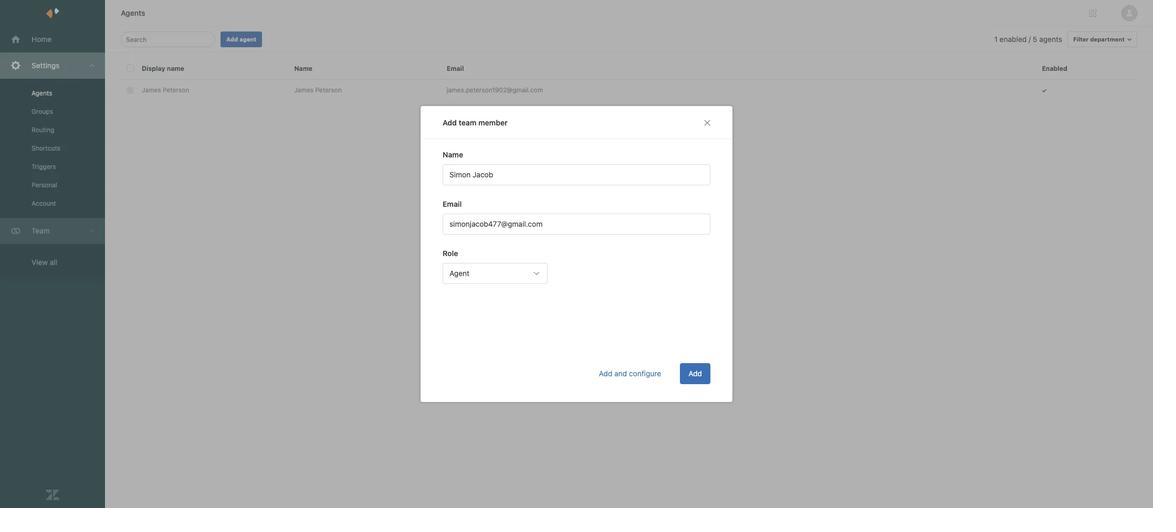 Task type: describe. For each thing, give the bounding box(es) containing it.
display name
[[142, 64, 184, 72]]

filter department button
[[1068, 32, 1138, 47]]

/
[[1029, 35, 1031, 44]]

display
[[142, 64, 165, 72]]

2 james peterson from the left
[[294, 86, 342, 94]]

settings
[[32, 61, 60, 70]]

enabled
[[1000, 35, 1027, 44]]

groups
[[32, 108, 53, 116]]

home
[[32, 35, 52, 44]]

view all
[[32, 258, 57, 267]]

add agent button
[[221, 32, 262, 47]]

personal
[[32, 181, 57, 189]]

department
[[1091, 36, 1125, 43]]

0 horizontal spatial agents
[[32, 89, 52, 97]]

enabled
[[1042, 64, 1068, 72]]

2 peterson from the left
[[315, 86, 342, 94]]

add agent
[[226, 36, 256, 43]]

2 james from the left
[[294, 86, 314, 94]]

name
[[294, 64, 313, 72]]

name
[[167, 64, 184, 72]]

all
[[50, 258, 57, 267]]

zendesk products image
[[1089, 9, 1097, 17]]

agent
[[240, 36, 256, 43]]

1 peterson from the left
[[163, 86, 189, 94]]

1 james from the left
[[142, 86, 161, 94]]



Task type: vqa. For each thing, say whether or not it's contained in the screenshot.
Name
yes



Task type: locate. For each thing, give the bounding box(es) containing it.
view
[[32, 258, 48, 267]]

james down display
[[142, 86, 161, 94]]

1 horizontal spatial james
[[294, 86, 314, 94]]

team
[[32, 226, 50, 235]]

peterson
[[163, 86, 189, 94], [315, 86, 342, 94]]

filter
[[1074, 36, 1089, 43]]

account
[[32, 200, 56, 207]]

james peterson down the name
[[294, 86, 342, 94]]

1 vertical spatial agents
[[32, 89, 52, 97]]

agents
[[121, 8, 145, 17], [32, 89, 52, 97]]

agents
[[1040, 35, 1063, 44]]

email
[[447, 64, 464, 72]]

james peterson
[[142, 86, 189, 94], [294, 86, 342, 94]]

james down the name
[[294, 86, 314, 94]]

1 horizontal spatial james peterson
[[294, 86, 342, 94]]

Search text field
[[126, 33, 207, 46]]

filter department
[[1074, 36, 1125, 43]]

1 horizontal spatial agents
[[121, 8, 145, 17]]

1 enabled / 5 agents
[[995, 35, 1063, 44]]

shortcuts
[[32, 144, 60, 152]]

0 horizontal spatial peterson
[[163, 86, 189, 94]]

james
[[142, 86, 161, 94], [294, 86, 314, 94]]

routing
[[32, 126, 54, 134]]

1
[[995, 35, 998, 44]]

james.peterson1902@gmail.com
[[447, 86, 543, 94]]

5
[[1033, 35, 1038, 44]]

0 horizontal spatial james
[[142, 86, 161, 94]]

agents up search text field
[[121, 8, 145, 17]]

0 horizontal spatial james peterson
[[142, 86, 189, 94]]

1 james peterson from the left
[[142, 86, 189, 94]]

james peterson down display name
[[142, 86, 189, 94]]

1 horizontal spatial peterson
[[315, 86, 342, 94]]

triggers
[[32, 163, 56, 171]]

agents up "groups"
[[32, 89, 52, 97]]

0 vertical spatial agents
[[121, 8, 145, 17]]

add
[[226, 36, 238, 43]]



